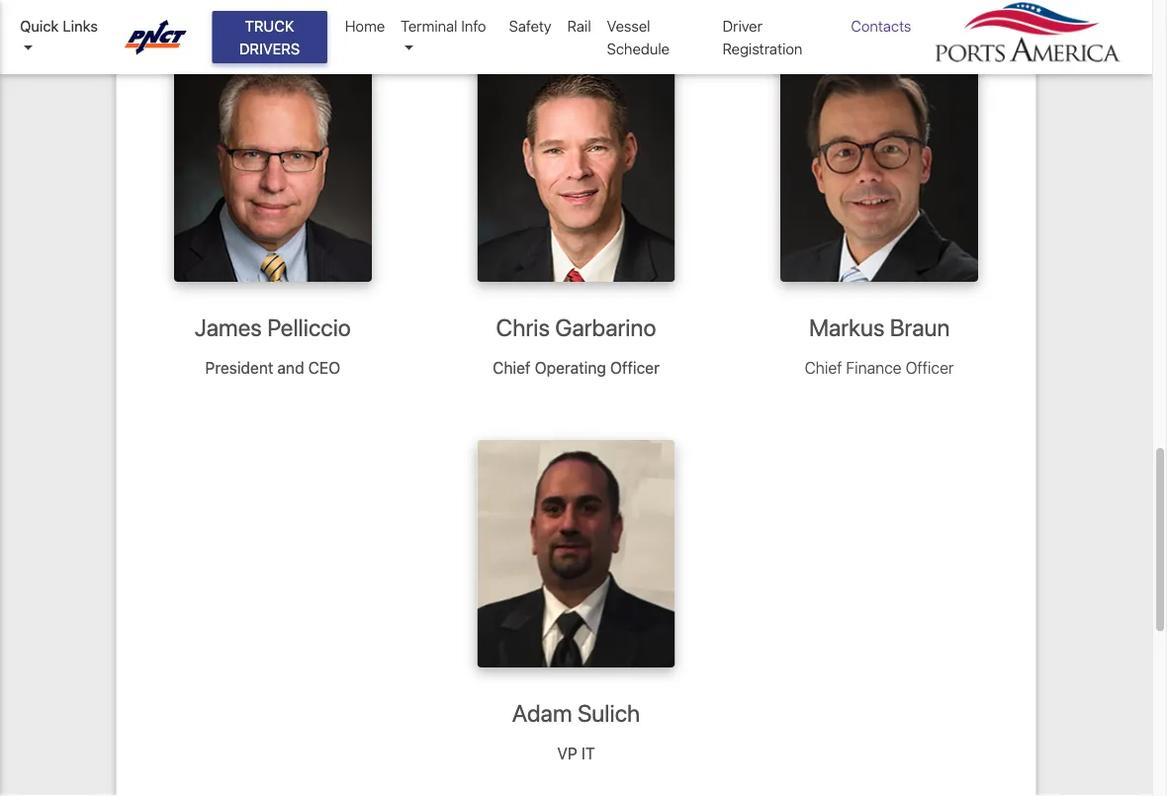 Task type: vqa. For each thing, say whether or not it's contained in the screenshot.
'Rail' link
yes



Task type: locate. For each thing, give the bounding box(es) containing it.
drivers
[[239, 40, 300, 57]]

chief finance officer
[[805, 358, 954, 377]]

1 horizontal spatial officer
[[906, 358, 954, 377]]

0 horizontal spatial officer
[[610, 358, 660, 377]]

terminal info link
[[393, 7, 501, 67]]

braun
[[890, 314, 950, 342]]

officer down garbarino at the top
[[610, 358, 660, 377]]

driver
[[723, 17, 763, 35]]

it
[[582, 744, 595, 763]]

officer down "braun"
[[906, 358, 954, 377]]

truck drivers link
[[212, 11, 327, 63]]

chief for chris garbarino
[[493, 358, 531, 377]]

officer
[[610, 358, 660, 377], [906, 358, 954, 377]]

1 horizontal spatial chief
[[805, 358, 842, 377]]

vp it
[[557, 744, 595, 763]]

officer for braun
[[906, 358, 954, 377]]

chief down the markus on the top right
[[805, 358, 842, 377]]

2 officer from the left
[[906, 358, 954, 377]]

driver registration link
[[715, 7, 843, 67]]

links
[[63, 17, 98, 35]]

james pelliccio image
[[174, 55, 372, 282]]

safety
[[509, 17, 552, 35]]

2 chief from the left
[[805, 358, 842, 377]]

and
[[278, 358, 304, 377]]

james pelliccio
[[195, 314, 351, 342]]

adam sulich image
[[477, 440, 675, 668]]

chief for markus braun
[[805, 358, 842, 377]]

chief
[[493, 358, 531, 377], [805, 358, 842, 377]]

1 officer from the left
[[610, 358, 660, 377]]

schedule
[[607, 40, 670, 57]]

vessel
[[607, 17, 651, 35]]

sulich
[[578, 700, 640, 727]]

vessel schedule link
[[599, 7, 715, 67]]

chris garbarino image
[[477, 55, 675, 282]]

terminal
[[401, 17, 458, 35]]

quick links link
[[20, 15, 106, 59]]

finance
[[846, 358, 902, 377]]

chief down chris
[[493, 358, 531, 377]]

terminal info
[[401, 17, 486, 35]]

chief operating officer
[[493, 358, 660, 377]]

james
[[195, 314, 262, 342]]

0 horizontal spatial chief
[[493, 358, 531, 377]]

ceo
[[308, 358, 341, 377]]

1 chief from the left
[[493, 358, 531, 377]]

info
[[461, 17, 486, 35]]

rail link
[[560, 7, 599, 45]]

truck drivers
[[239, 17, 300, 57]]

officer for garbarino
[[610, 358, 660, 377]]



Task type: describe. For each thing, give the bounding box(es) containing it.
rail
[[568, 17, 591, 35]]

president
[[205, 358, 273, 377]]

safety link
[[501, 7, 560, 45]]

home link
[[337, 7, 393, 45]]

adam
[[512, 700, 572, 727]]

contacts
[[851, 17, 912, 35]]

operating
[[535, 358, 606, 377]]

markus
[[809, 314, 885, 342]]

chris
[[496, 314, 550, 342]]

adam sulich
[[512, 700, 640, 727]]

garbarino
[[555, 314, 656, 342]]

vessel schedule
[[607, 17, 670, 57]]

markus braun
[[809, 314, 950, 342]]

registration
[[723, 40, 803, 57]]

pelliccio
[[267, 314, 351, 342]]

chris garbarino
[[496, 314, 656, 342]]

driver registration
[[723, 17, 803, 57]]

quick links
[[20, 17, 98, 35]]

home
[[345, 17, 385, 35]]

contacts link
[[843, 7, 920, 45]]

president and ceo
[[205, 358, 341, 377]]

truck
[[245, 17, 294, 35]]

marcus braun image
[[781, 55, 979, 282]]

vp
[[557, 744, 577, 763]]

quick
[[20, 17, 59, 35]]



